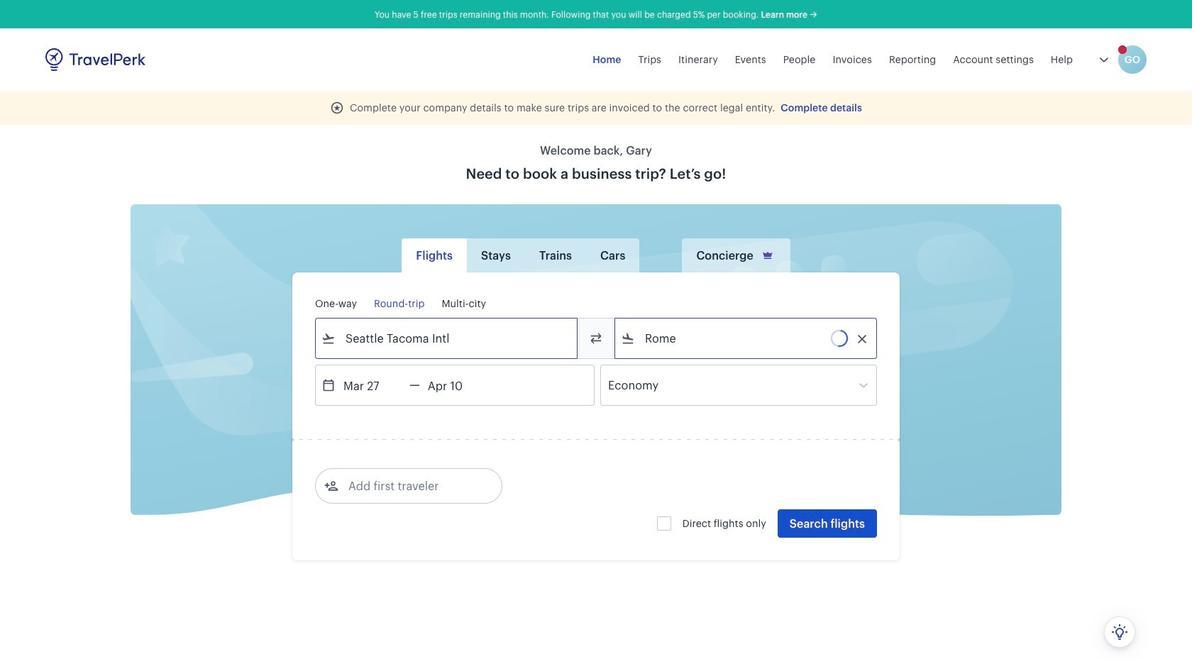 Task type: describe. For each thing, give the bounding box(es) containing it.
Add first traveler search field
[[339, 475, 486, 498]]

Return text field
[[420, 366, 494, 405]]



Task type: vqa. For each thing, say whether or not it's contained in the screenshot.
Add first traveler search box
yes



Task type: locate. For each thing, give the bounding box(es) containing it.
From search field
[[336, 327, 559, 350]]

To search field
[[635, 327, 858, 350]]

Depart text field
[[336, 366, 410, 405]]



